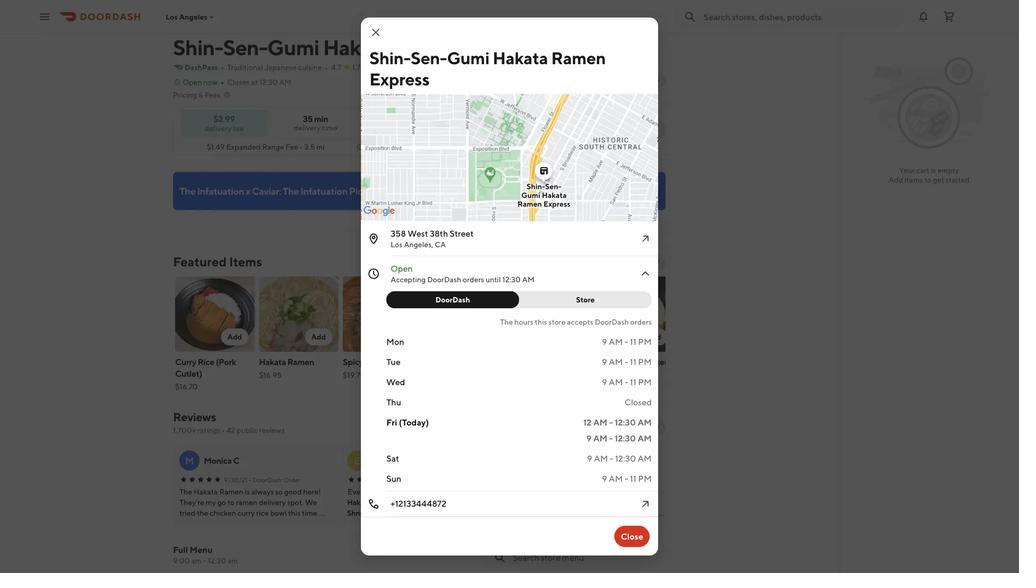 Task type: describe. For each thing, give the bounding box(es) containing it.
3 click item image from the top
[[639, 498, 652, 511]]

open accepting doordash orders until 12:30 am
[[391, 264, 535, 284]]

los inside 358 west 38th street los angeles, ca
[[391, 240, 403, 249]]

9 for sat
[[587, 454, 593, 464]]

pm for wed
[[639, 377, 652, 387]]

next image
[[653, 423, 662, 432]]

expanded
[[226, 143, 261, 151]]

• right dashpass
[[221, 63, 224, 72]]

reviews
[[259, 426, 285, 435]]

group
[[503, 125, 525, 134]]

- for wed
[[625, 377, 629, 387]]

9 am - 12:30 am for sat
[[587, 454, 652, 464]]

pickup 13 min
[[629, 121, 653, 138]]

13
[[632, 130, 638, 138]]

japanese
[[265, 63, 297, 72]]

0 vertical spatial mi
[[421, 63, 429, 72]]

cutlet)
[[175, 369, 202, 379]]

$$
[[439, 63, 448, 72]]

12
[[584, 418, 592, 428]]

9 am - 11 pm for mon
[[602, 337, 652, 347]]

ratings inside reviews 1,700+ ratings • 42 public reviews
[[197, 426, 221, 435]]

store
[[576, 296, 595, 304]]

fees
[[205, 91, 221, 99]]

items
[[229, 254, 262, 269]]

to
[[925, 176, 932, 184]]

9 for sun
[[602, 474, 607, 484]]

&
[[198, 91, 203, 99]]

fri
[[387, 418, 397, 428]]

more info button
[[609, 72, 666, 89]]

42
[[227, 426, 235, 435]]

your cart is empty add items to get started
[[889, 166, 970, 184]]

sen- inside shin-sen-gumi hakata ramen express
[[411, 48, 447, 68]]

ramen inside hakata ramen $16.95
[[288, 357, 314, 367]]

0 items, open order cart image
[[943, 10, 956, 23]]

doordash down review
[[588, 476, 617, 484]]

curry rice (pork cutlet) image
[[175, 277, 255, 352]]

pricing & fees button
[[173, 90, 231, 100]]

hakata inside hakata ramen $16.95
[[259, 357, 286, 367]]

$19.70
[[343, 371, 366, 380]]

9 for wed
[[602, 377, 607, 387]]

358
[[391, 229, 406, 239]]

35 inside 35 min delivery time
[[303, 114, 313, 124]]

pm for mon
[[639, 337, 652, 347]]

add review button
[[563, 419, 617, 436]]

p
[[392, 456, 398, 466]]

save button
[[432, 119, 476, 140]]

caviar:
[[252, 185, 281, 197]]

delivery
[[575, 121, 604, 130]]

1 horizontal spatial ratings
[[377, 63, 400, 72]]

pork cutlet curry udon image
[[427, 277, 507, 352]]

dashpass
[[185, 63, 218, 72]]

monica c
[[204, 456, 239, 466]]

wonton
[[402, 509, 429, 518]]

now
[[204, 78, 218, 87]]

accepts
[[567, 318, 594, 327]]

dashpass •
[[185, 63, 224, 72]]

• inside reviews 1,700+ ratings • 42 public reviews
[[222, 426, 225, 435]]

previous image
[[632, 423, 640, 432]]

- for tue
[[625, 357, 629, 367]]

pricing
[[173, 91, 197, 99]]

1,700+ ratings •
[[352, 63, 406, 72]]

0 horizontal spatial los
[[166, 12, 178, 21]]

shrimp and pork wonton button
[[347, 508, 429, 519]]

delivery 35 min
[[575, 121, 604, 138]]

add button for curry rice (pork cutlet)
[[221, 329, 249, 346]]

review
[[585, 423, 611, 432]]

$1.49
[[207, 143, 225, 151]]

• left 4.7
[[325, 63, 328, 72]]

until
[[486, 275, 501, 284]]

time
[[322, 123, 338, 132]]

doordash right accepts
[[595, 318, 629, 327]]

3.5 mi • $$
[[409, 63, 448, 72]]

accepting
[[391, 275, 426, 284]]

35 inside delivery 35 min
[[579, 130, 587, 138]]

c
[[233, 456, 239, 466]]

group order button
[[485, 119, 554, 140]]

11 for tue
[[630, 357, 637, 367]]

street
[[450, 229, 474, 239]]

at
[[251, 78, 258, 87]]

shin-sen-gumi hakata ramen express inside dialog
[[370, 48, 606, 89]]

featured items heading
[[173, 253, 262, 270]]

pork
[[386, 509, 401, 518]]

get
[[933, 176, 945, 184]]

Item Search search field
[[513, 552, 657, 564]]

karaage)
[[595, 369, 629, 379]]

wed
[[387, 377, 405, 387]]

close button
[[615, 526, 650, 548]]

full
[[173, 545, 188, 555]]

0 horizontal spatial order
[[283, 476, 301, 484]]

m
[[185, 455, 194, 467]]

open now
[[183, 78, 218, 87]]

9/11/23
[[392, 476, 414, 484]]

open for open now
[[183, 78, 202, 87]]

$1.49 expanded range fee • 3.5 mi
[[207, 143, 325, 151]]

fee
[[286, 143, 298, 151]]

• right now on the top
[[221, 78, 224, 87]]

hakata ramen $16.95
[[259, 357, 314, 380]]

express inside shin-sen-gumi hakata ramen express
[[370, 69, 430, 89]]

curry for curry rice (pork cutlet)
[[175, 357, 196, 367]]

9:00
[[173, 557, 190, 566]]

12:30 inside the open accepting doordash orders until 12:30 am
[[503, 275, 521, 284]]

DoorDash button
[[387, 292, 519, 309]]

rice for cutlet)
[[198, 357, 214, 367]]

1 • doordash order from the left
[[249, 476, 301, 484]]

fee
[[233, 124, 244, 133]]

menu
[[190, 545, 213, 555]]

mon
[[387, 337, 404, 347]]

- for mon
[[625, 337, 629, 347]]

store
[[549, 318, 566, 327]]

rice for karaage)
[[617, 357, 634, 367]]

curry for curry rice (chicken karaage)
[[595, 357, 616, 367]]

public
[[237, 426, 258, 435]]

am inside the open accepting doordash orders until 12:30 am
[[522, 275, 535, 284]]

• down add review button
[[584, 476, 587, 484]]

empty
[[938, 166, 960, 175]]

close shin-sen-gumi hakata ramen express image
[[370, 26, 382, 39]]

shrimp
[[347, 509, 371, 518]]

$1.49 expanded range fee • 3.5 mi image
[[356, 143, 364, 151]]

9 for mon
[[602, 337, 607, 347]]

the for the hours this store accepts doordash orders
[[500, 318, 513, 327]]

pm for tue
[[639, 357, 652, 367]]

spicy hakata ramen image
[[343, 277, 423, 352]]

9/30/21
[[224, 476, 248, 484]]

(today)
[[399, 418, 429, 428]]

• left 3.5 mi • $$
[[403, 63, 406, 72]]

9 am - 11 pm for sun
[[602, 474, 652, 484]]

(pork
[[216, 357, 236, 367]]

fri (today)
[[387, 418, 429, 428]]

2 infatuation from the left
[[301, 185, 348, 197]]

$16.70 for cutlet)
[[175, 383, 198, 391]]

1 horizontal spatial orders
[[631, 318, 652, 327]]

4.7
[[331, 63, 342, 72]]

11 for sun
[[630, 474, 637, 484]]

1 infatuation from the left
[[197, 185, 244, 197]]

west
[[408, 229, 428, 239]]

los angeles
[[166, 12, 208, 21]]

$2.99 delivery fee
[[205, 114, 244, 133]]

hakata inside hakata ramen shrimp and pork wonton
[[347, 498, 371, 507]]

$16.95
[[259, 371, 282, 380]]

is
[[931, 166, 937, 175]]

this
[[535, 318, 547, 327]]

9 am - 11 pm for wed
[[602, 377, 652, 387]]

orders inside the open accepting doordash orders until 12:30 am
[[463, 275, 484, 284]]

shin-sen-gumi hakata ramen express dialog
[[275, 18, 682, 556]]

Store button
[[513, 292, 652, 309]]

2 horizontal spatial order
[[618, 476, 636, 484]]

closes
[[227, 78, 250, 87]]

delivery inside 35 min delivery time
[[294, 123, 321, 132]]

monica
[[204, 456, 232, 466]]



Task type: locate. For each thing, give the bounding box(es) containing it.
add button for spicy hakata ramen
[[389, 329, 416, 346]]

add left review
[[569, 423, 584, 432]]

0 horizontal spatial the
[[180, 185, 196, 197]]

reviews
[[173, 411, 216, 424]]

1 vertical spatial ratings
[[197, 426, 221, 435]]

shin-
[[173, 35, 223, 60], [370, 48, 411, 68], [527, 182, 545, 191], [527, 182, 545, 191]]

358 west 38th street los angeles, ca
[[391, 229, 474, 249]]

1 horizontal spatial infatuation
[[301, 185, 348, 197]]

infatuation left the x
[[197, 185, 244, 197]]

satsuma ramen image
[[511, 277, 591, 352]]

delivery
[[294, 123, 321, 132], [205, 124, 232, 133]]

the
[[180, 185, 196, 197], [283, 185, 299, 197], [500, 318, 513, 327]]

9 am - 11 pm down "previous" image
[[602, 474, 652, 484]]

0 horizontal spatial 35
[[303, 114, 313, 124]]

open menu image
[[38, 10, 51, 23]]

curry up karaage)
[[595, 357, 616, 367]]

add button up "(pork" at the left of page
[[221, 329, 249, 346]]

3 11 from the top
[[630, 377, 637, 387]]

min down delivery
[[588, 130, 599, 138]]

0 vertical spatial los
[[166, 12, 178, 21]]

1 vertical spatial 3.5
[[304, 143, 315, 151]]

11 for wed
[[630, 377, 637, 387]]

35 down delivery
[[579, 130, 587, 138]]

2 am from the left
[[228, 557, 238, 566]]

the for the infatuation x caviar: the infatuation pick
[[180, 185, 196, 197]]

1 vertical spatial 1,700+
[[173, 426, 196, 435]]

gumi
[[267, 35, 319, 60], [447, 48, 490, 68], [522, 191, 541, 200], [522, 191, 541, 200]]

1 add button from the left
[[221, 329, 249, 346]]

0 horizontal spatial open
[[183, 78, 202, 87]]

add up (chicken
[[647, 333, 662, 341]]

• right 9/30/21
[[249, 476, 252, 484]]

angeles,
[[404, 240, 434, 249]]

min down cuisine
[[314, 114, 328, 124]]

9 am - 12:30 am down 12 am - 12:30 am
[[587, 434, 652, 444]]

curry inside curry rice (pork cutlet) $16.70
[[175, 357, 196, 367]]

1,700+ down reviews link
[[173, 426, 196, 435]]

add down your
[[889, 176, 904, 184]]

0 horizontal spatial 1,700+
[[173, 426, 196, 435]]

2 click item image from the top
[[639, 268, 652, 280]]

more info
[[626, 76, 660, 84]]

9 for 12 am - 12:30 am
[[587, 434, 592, 444]]

$16.70 for karaage)
[[595, 383, 617, 391]]

• closes at 12:30 am
[[221, 78, 292, 87]]

am down menu
[[191, 557, 202, 566]]

- for sun
[[625, 474, 629, 484]]

12:30
[[260, 78, 278, 87], [503, 275, 521, 284], [615, 418, 636, 428], [615, 434, 636, 444], [615, 454, 636, 464], [208, 557, 226, 566]]

angeles
[[179, 12, 208, 21]]

0 horizontal spatial mi
[[317, 143, 325, 151]]

3 pm from the top
[[639, 377, 652, 387]]

curry inside curry rice (chicken karaage) $16.70
[[595, 357, 616, 367]]

click item image for street
[[639, 233, 652, 245]]

info
[[646, 76, 660, 84]]

rice left "(pork" at the left of page
[[198, 357, 214, 367]]

3 add button from the left
[[389, 329, 416, 346]]

4 add button from the left
[[641, 329, 668, 346]]

the infatuation x caviar: the infatuation pick
[[180, 185, 368, 197]]

curry rice (chicken karaage) $16.70
[[595, 357, 670, 391]]

$16.70 down the cutlet)
[[175, 383, 198, 391]]

order inside button
[[527, 125, 547, 134]]

1 horizontal spatial 3.5
[[409, 63, 420, 72]]

2 add button from the left
[[305, 329, 332, 346]]

$16.70 inside curry rice (chicken karaage) $16.70
[[595, 383, 617, 391]]

- inside full menu 9:00 am - 12:30 am
[[203, 557, 206, 566]]

shin-sen-gumi hakata ramen express
[[173, 35, 538, 60], [370, 48, 606, 89]]

open up accepting
[[391, 264, 413, 274]]

doordash right 9/30/21
[[253, 476, 282, 484]]

2 pm from the top
[[639, 357, 652, 367]]

0 horizontal spatial ratings
[[197, 426, 221, 435]]

rice inside curry rice (pork cutlet) $16.70
[[198, 357, 214, 367]]

more
[[626, 76, 644, 84]]

doordash up doordash button
[[427, 275, 462, 284]]

add button up (chicken
[[641, 329, 668, 346]]

shin-sen- gumi hakata ramen express
[[518, 182, 571, 208], [518, 182, 571, 208]]

x
[[246, 185, 251, 197]]

shin-sen-gumi hakata ramen express image
[[183, 0, 223, 27]]

traditional
[[227, 63, 263, 72]]

rice
[[198, 357, 214, 367], [617, 357, 634, 367]]

1,700+
[[352, 63, 375, 72], [173, 426, 196, 435]]

0 horizontal spatial • doordash order
[[249, 476, 301, 484]]

min for delivery
[[588, 130, 599, 138]]

full menu 9:00 am - 12:30 am
[[173, 545, 238, 566]]

traditional japanese cuisine
[[227, 63, 322, 72]]

los left angeles
[[166, 12, 178, 21]]

group order
[[503, 125, 547, 134]]

+12133444872
[[391, 499, 447, 509]]

min down pickup
[[639, 130, 650, 138]]

0 vertical spatial open
[[183, 78, 202, 87]]

1 vertical spatial 9 am - 12:30 am
[[587, 454, 652, 464]]

9 am - 12:30 am down "previous" image
[[587, 454, 652, 464]]

9 am - 11 pm for tue
[[602, 357, 652, 367]]

2 rice from the left
[[617, 357, 634, 367]]

1 horizontal spatial am
[[228, 557, 238, 566]]

9 am - 11 pm up karaage)
[[602, 357, 652, 367]]

add
[[889, 176, 904, 184], [228, 333, 242, 341], [311, 333, 326, 341], [395, 333, 410, 341], [647, 333, 662, 341], [569, 423, 584, 432]]

add up hakata ramen $16.95
[[311, 333, 326, 341]]

0 vertical spatial ratings
[[377, 63, 400, 72]]

ratings
[[377, 63, 400, 72], [197, 426, 221, 435]]

1 9 am - 11 pm from the top
[[602, 337, 652, 347]]

9 am - 11 pm up closed
[[602, 377, 652, 387]]

min inside delivery 35 min
[[588, 130, 599, 138]]

1 $16.70 from the left
[[175, 383, 198, 391]]

save
[[453, 125, 470, 134]]

1 vertical spatial open
[[391, 264, 413, 274]]

click item image for orders
[[639, 268, 652, 280]]

ca
[[435, 240, 446, 249]]

1 horizontal spatial $16.70
[[595, 383, 617, 391]]

1 horizontal spatial the
[[283, 185, 299, 197]]

•
[[221, 63, 224, 72], [325, 63, 328, 72], [403, 63, 406, 72], [433, 63, 436, 72], [221, 78, 224, 87], [300, 143, 303, 151], [222, 426, 225, 435], [249, 476, 252, 484], [584, 476, 587, 484]]

shin- inside shin-sen-gumi hakata ramen express
[[370, 48, 411, 68]]

infatuation
[[197, 185, 244, 197], [301, 185, 348, 197]]

pickup
[[629, 121, 653, 130]]

curry
[[175, 357, 196, 367], [595, 357, 616, 367]]

delivery left time
[[294, 123, 321, 132]]

ratings down reviews link
[[197, 426, 221, 435]]

infatuation left pick at the top left of page
[[301, 185, 348, 197]]

am right 9:00
[[228, 557, 238, 566]]

1 rice from the left
[[198, 357, 214, 367]]

3.5 left $$
[[409, 63, 420, 72]]

add inside 'your cart is empty add items to get started'
[[889, 176, 904, 184]]

mi
[[421, 63, 429, 72], [317, 143, 325, 151]]

close
[[621, 532, 644, 542]]

9 for tue
[[602, 357, 607, 367]]

hakata
[[323, 35, 390, 60], [493, 48, 548, 68], [542, 191, 567, 200], [542, 191, 567, 200], [259, 357, 286, 367], [365, 357, 392, 367], [347, 498, 371, 507]]

0 horizontal spatial $16.70
[[175, 383, 198, 391]]

featured
[[173, 254, 227, 269]]

1 vertical spatial los
[[391, 240, 403, 249]]

$16.70 inside curry rice (pork cutlet) $16.70
[[175, 383, 198, 391]]

- for sat
[[610, 454, 614, 464]]

0 horizontal spatial min
[[314, 114, 328, 124]]

add button for curry rice (chicken karaage)
[[641, 329, 668, 346]]

0 vertical spatial 9 am - 12:30 am
[[587, 434, 652, 444]]

1 horizontal spatial mi
[[421, 63, 429, 72]]

0 horizontal spatial rice
[[198, 357, 214, 367]]

add for spicy hakata ramen
[[395, 333, 410, 341]]

9
[[602, 337, 607, 347], [602, 357, 607, 367], [602, 377, 607, 387], [587, 434, 592, 444], [587, 454, 593, 464], [602, 474, 607, 484]]

0 vertical spatial 1,700+
[[352, 63, 375, 72]]

0 horizontal spatial delivery
[[205, 124, 232, 133]]

started
[[946, 176, 970, 184]]

• left $$
[[433, 63, 436, 72]]

hour options option group
[[387, 292, 652, 309]]

1 horizontal spatial 35
[[579, 130, 587, 138]]

range
[[262, 143, 284, 151]]

1 vertical spatial click item image
[[639, 268, 652, 280]]

hakata inside shin-sen-gumi hakata ramen express
[[493, 48, 548, 68]]

9 am - 12:30 am for 12 am - 12:30 am
[[587, 434, 652, 444]]

mi left $$
[[421, 63, 429, 72]]

1 vertical spatial orders
[[631, 318, 652, 327]]

and
[[372, 509, 385, 518]]

0 horizontal spatial 3.5
[[304, 143, 315, 151]]

powered by google image
[[364, 206, 395, 217]]

• right fee
[[300, 143, 303, 151]]

(chicken
[[636, 357, 670, 367]]

1 am from the left
[[191, 557, 202, 566]]

0 horizontal spatial orders
[[463, 275, 484, 284]]

pick
[[349, 185, 368, 197]]

next button of carousel image
[[653, 258, 662, 266]]

add for curry rice (chicken karaage)
[[647, 333, 662, 341]]

add for hakata ramen
[[311, 333, 326, 341]]

11 for mon
[[630, 337, 637, 347]]

add button
[[221, 329, 249, 346], [305, 329, 332, 346], [389, 329, 416, 346], [641, 329, 668, 346]]

$16.70
[[175, 383, 198, 391], [595, 383, 617, 391]]

min inside 35 min delivery time
[[314, 114, 328, 124]]

1 pm from the top
[[639, 337, 652, 347]]

closed
[[625, 398, 652, 408]]

doordash inside doordash button
[[436, 296, 470, 304]]

4 9 am - 11 pm from the top
[[602, 474, 652, 484]]

• left 42
[[222, 426, 225, 435]]

1 curry from the left
[[175, 357, 196, 367]]

min
[[314, 114, 328, 124], [588, 130, 599, 138], [639, 130, 650, 138]]

curry rice (chicken karaage) image
[[595, 277, 674, 352]]

2 horizontal spatial min
[[639, 130, 650, 138]]

4 pm from the top
[[639, 474, 652, 484]]

hakata ramen image
[[259, 277, 339, 352]]

$2.99
[[214, 114, 235, 124]]

open inside the open accepting doordash orders until 12:30 am
[[391, 264, 413, 274]]

0 vertical spatial orders
[[463, 275, 484, 284]]

add up "(pork" at the left of page
[[228, 333, 242, 341]]

3 9 am - 11 pm from the top
[[602, 377, 652, 387]]

reviews link
[[173, 411, 216, 424]]

1 horizontal spatial los
[[391, 240, 403, 249]]

min for pickup
[[639, 130, 650, 138]]

1 horizontal spatial 1,700+
[[352, 63, 375, 72]]

open for open accepting doordash orders until 12:30 am
[[391, 264, 413, 274]]

2 9 am - 11 pm from the top
[[602, 357, 652, 367]]

1 click item image from the top
[[639, 233, 652, 245]]

9 am - 12:30 am
[[587, 434, 652, 444], [587, 454, 652, 464]]

erika
[[372, 456, 391, 466]]

pricing & fees
[[173, 91, 221, 99]]

3.5
[[409, 63, 420, 72], [304, 143, 315, 151]]

pm for sun
[[639, 474, 652, 484]]

2 horizontal spatial the
[[500, 318, 513, 327]]

mi down time
[[317, 143, 325, 151]]

sun
[[387, 474, 402, 484]]

35 min delivery time
[[294, 114, 338, 132]]

map region
[[275, 27, 682, 299]]

orders left until
[[463, 275, 484, 284]]

0 horizontal spatial curry
[[175, 357, 196, 367]]

items
[[905, 176, 923, 184]]

2 curry from the left
[[595, 357, 616, 367]]

1 vertical spatial 35
[[579, 130, 587, 138]]

1 horizontal spatial rice
[[617, 357, 634, 367]]

0 horizontal spatial infatuation
[[197, 185, 244, 197]]

2 vertical spatial click item image
[[639, 498, 652, 511]]

open up pricing & fees
[[183, 78, 202, 87]]

los
[[166, 12, 178, 21], [391, 240, 403, 249]]

featured items
[[173, 254, 262, 269]]

add for curry rice (pork cutlet)
[[228, 333, 242, 341]]

None radio
[[562, 119, 616, 140], [610, 119, 666, 140], [562, 119, 616, 140], [610, 119, 666, 140]]

spicy
[[343, 357, 363, 367]]

ratings down 'close shin-sen-gumi hakata ramen express' icon
[[377, 63, 400, 72]]

2 $16.70 from the left
[[595, 383, 617, 391]]

0 vertical spatial click item image
[[639, 233, 652, 245]]

add button for hakata ramen
[[305, 329, 332, 346]]

express
[[465, 35, 538, 60], [370, 69, 430, 89], [544, 200, 571, 208], [544, 200, 571, 208]]

delivery inside the $2.99 delivery fee
[[205, 124, 232, 133]]

doordash down the open accepting doordash orders until 12:30 am at the top
[[436, 296, 470, 304]]

1,700+ inside reviews 1,700+ ratings • 42 public reviews
[[173, 426, 196, 435]]

the inside shin-sen-gumi hakata ramen express dialog
[[500, 318, 513, 327]]

hakata inside spicy hakata ramen $19.70
[[365, 357, 392, 367]]

hours
[[515, 318, 534, 327]]

ramen inside spicy hakata ramen $19.70
[[393, 357, 420, 367]]

1 horizontal spatial • doordash order
[[584, 476, 636, 484]]

3.5 right fee
[[304, 143, 315, 151]]

add inside add review button
[[569, 423, 584, 432]]

ramen inside hakata ramen shrimp and pork wonton
[[372, 498, 396, 507]]

order methods option group
[[562, 119, 666, 140]]

curry up the cutlet)
[[175, 357, 196, 367]]

ramen
[[394, 35, 461, 60], [552, 48, 606, 68], [518, 200, 542, 208], [518, 200, 542, 208], [288, 357, 314, 367], [393, 357, 420, 367], [372, 498, 396, 507]]

add up tue
[[395, 333, 410, 341]]

12:30 inside full menu 9:00 am - 12:30 am
[[208, 557, 226, 566]]

0 vertical spatial 3.5
[[409, 63, 420, 72]]

9 am - 11 pm up (chicken
[[602, 337, 652, 347]]

38th
[[430, 229, 448, 239]]

4 11 from the top
[[630, 474, 637, 484]]

doordash inside the open accepting doordash orders until 12:30 am
[[427, 275, 462, 284]]

12 am - 12:30 am
[[584, 418, 652, 428]]

add button up tue
[[389, 329, 416, 346]]

35 left time
[[303, 114, 313, 124]]

$16.70 down karaage)
[[595, 383, 617, 391]]

doordash
[[427, 275, 462, 284], [436, 296, 470, 304], [595, 318, 629, 327], [253, 476, 282, 484], [588, 476, 617, 484]]

2 11 from the top
[[630, 357, 637, 367]]

0 horizontal spatial am
[[191, 557, 202, 566]]

click item image
[[639, 233, 652, 245], [639, 268, 652, 280], [639, 498, 652, 511]]

min inside pickup 13 min
[[639, 130, 650, 138]]

am
[[191, 557, 202, 566], [228, 557, 238, 566]]

1 11 from the top
[[630, 337, 637, 347]]

1 horizontal spatial delivery
[[294, 123, 321, 132]]

curry rice (pork cutlet) $16.70
[[175, 357, 236, 391]]

orders up (chicken
[[631, 318, 652, 327]]

1 horizontal spatial open
[[391, 264, 413, 274]]

11
[[630, 337, 637, 347], [630, 357, 637, 367], [630, 377, 637, 387], [630, 474, 637, 484]]

your
[[900, 166, 915, 175]]

los down 358
[[391, 240, 403, 249]]

rice inside curry rice (chicken karaage) $16.70
[[617, 357, 634, 367]]

1 horizontal spatial order
[[527, 125, 547, 134]]

reviews 1,700+ ratings • 42 public reviews
[[173, 411, 285, 435]]

hakata ramen button
[[347, 498, 396, 508]]

the hours this store accepts doordash orders
[[500, 318, 652, 327]]

rice up karaage)
[[617, 357, 634, 367]]

1,700+ right 4.7
[[352, 63, 375, 72]]

1 horizontal spatial curry
[[595, 357, 616, 367]]

2 • doordash order from the left
[[584, 476, 636, 484]]

1 vertical spatial mi
[[317, 143, 325, 151]]

los angeles button
[[166, 12, 216, 21]]

0 vertical spatial 35
[[303, 114, 313, 124]]

add button up hakata ramen $16.95
[[305, 329, 332, 346]]

notification bell image
[[918, 10, 930, 23]]

1 horizontal spatial min
[[588, 130, 599, 138]]

- for 12 am - 12:30 am
[[610, 434, 613, 444]]

delivery up $1.49 in the top left of the page
[[205, 124, 232, 133]]



Task type: vqa. For each thing, say whether or not it's contained in the screenshot.
La Nonna Ristorante & Bar
no



